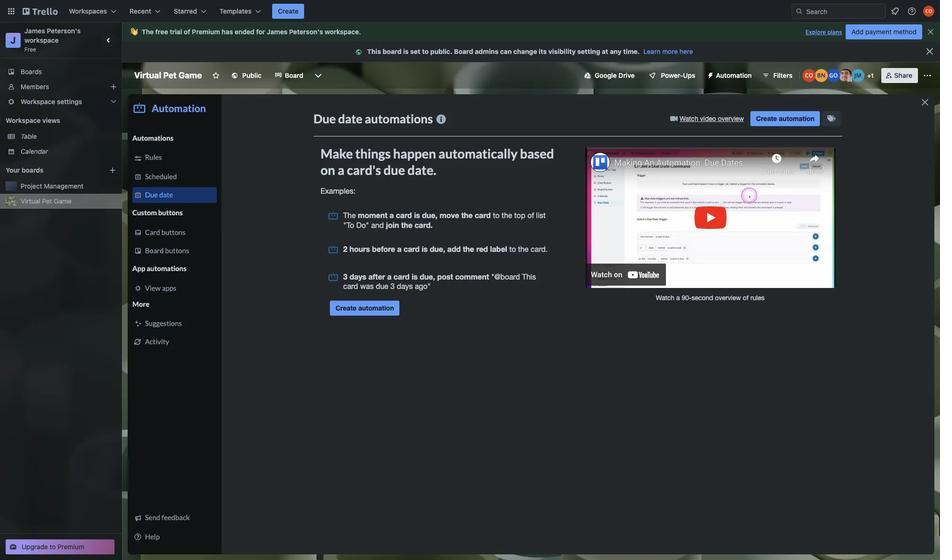 Task type: vqa. For each thing, say whether or not it's contained in the screenshot.
DONE
no



Task type: locate. For each thing, give the bounding box(es) containing it.
0 vertical spatial pet
[[163, 70, 177, 80]]

0 horizontal spatial james
[[24, 27, 45, 35]]

0 horizontal spatial christina overa (christinaovera) image
[[803, 69, 816, 82]]

👋
[[130, 28, 138, 36]]

set
[[410, 47, 421, 55]]

game down "management"
[[54, 197, 72, 205]]

settings
[[57, 98, 82, 106]]

starred button
[[168, 4, 212, 19]]

0 vertical spatial game
[[179, 70, 202, 80]]

0 vertical spatial to
[[422, 47, 429, 55]]

starred
[[174, 7, 197, 15]]

1 horizontal spatial workspace
[[325, 28, 359, 36]]

boards
[[21, 68, 42, 76]]

james
[[24, 27, 45, 35], [267, 28, 288, 36]]

james inside james peterson's workspace free
[[24, 27, 45, 35]]

james peterson's workspace free
[[24, 27, 82, 53]]

james up free
[[24, 27, 45, 35]]

workspace up sm icon
[[325, 28, 359, 36]]

0 vertical spatial workspace
[[21, 98, 55, 106]]

0 horizontal spatial board
[[285, 71, 303, 79]]

primary element
[[0, 0, 940, 23]]

0 horizontal spatial virtual pet game
[[21, 197, 72, 205]]

1 horizontal spatial pet
[[163, 70, 177, 80]]

banner
[[122, 23, 940, 41]]

workspace
[[21, 98, 55, 106], [6, 116, 41, 124]]

google
[[595, 71, 617, 79]]

game inside board name text field
[[179, 70, 202, 80]]

+ 1
[[868, 72, 874, 79]]

game left "star or unstar board" image
[[179, 70, 202, 80]]

peterson's inside james peterson's workspace free
[[47, 27, 81, 35]]

add board image
[[109, 167, 116, 174]]

project
[[21, 182, 42, 190]]

this
[[367, 47, 381, 55]]

back to home image
[[23, 4, 58, 19]]

j link
[[6, 33, 21, 48]]

to right set
[[422, 47, 429, 55]]

pet down trial
[[163, 70, 177, 80]]

filters button
[[759, 68, 796, 83]]

0 horizontal spatial to
[[50, 543, 56, 551]]

change
[[514, 47, 537, 55]]

christina overa (christinaovera) image left the gary orlando (garyorlando) image
[[803, 69, 816, 82]]

plans
[[828, 29, 842, 36]]

views
[[42, 116, 60, 124]]

1 horizontal spatial premium
[[192, 28, 220, 36]]

virtual down 'the'
[[134, 70, 161, 80]]

ended
[[235, 28, 255, 36]]

automation
[[716, 71, 752, 79]]

workspace views
[[6, 116, 60, 124]]

virtual pet game down project management
[[21, 197, 72, 205]]

christina overa (christinaovera) image right open information menu image
[[923, 6, 935, 17]]

0 notifications image
[[890, 6, 901, 17]]

workspace navigation collapse icon image
[[102, 34, 115, 47]]

learn
[[644, 47, 661, 55]]

premium
[[192, 28, 220, 36], [58, 543, 84, 551]]

Board name text field
[[130, 68, 207, 83]]

power-ups
[[661, 71, 696, 79]]

premium right of
[[192, 28, 220, 36]]

board left customize views image
[[285, 71, 303, 79]]

to right upgrade
[[50, 543, 56, 551]]

workspaces button
[[63, 4, 122, 19]]

workspace settings
[[21, 98, 82, 106]]

of
[[184, 28, 190, 36]]

public
[[242, 71, 262, 79]]

project management link
[[21, 182, 116, 191]]

0 vertical spatial virtual
[[134, 70, 161, 80]]

0 horizontal spatial game
[[54, 197, 72, 205]]

ups
[[683, 71, 696, 79]]

boards link
[[0, 64, 122, 79]]

this member is an admin of this board. image
[[848, 78, 852, 82]]

+
[[868, 72, 871, 79]]

1 horizontal spatial game
[[179, 70, 202, 80]]

peterson's down create button on the top of page
[[289, 28, 323, 36]]

peterson's
[[47, 27, 81, 35], [289, 28, 323, 36]]

1 vertical spatial game
[[54, 197, 72, 205]]

1 vertical spatial christina overa (christinaovera) image
[[803, 69, 816, 82]]

your boards with 2 items element
[[6, 165, 95, 176]]

customize views image
[[314, 71, 323, 80]]

workspace up table
[[6, 116, 41, 124]]

add payment method
[[852, 28, 917, 36]]

for
[[256, 28, 265, 36]]

1 vertical spatial pet
[[42, 197, 52, 205]]

virtual inside board name text field
[[134, 70, 161, 80]]

0 horizontal spatial premium
[[58, 543, 84, 551]]

0 vertical spatial virtual pet game
[[134, 70, 202, 80]]

add
[[852, 28, 864, 36]]

public.
[[430, 47, 453, 55]]

filters
[[774, 71, 793, 79]]

management
[[44, 182, 84, 190]]

christina overa (christinaovera) image
[[923, 6, 935, 17], [803, 69, 816, 82]]

free
[[155, 28, 168, 36]]

virtual pet game
[[134, 70, 202, 80], [21, 197, 72, 205]]

workspace
[[325, 28, 359, 36], [24, 36, 59, 44]]

method
[[894, 28, 917, 36]]

game
[[179, 70, 202, 80], [54, 197, 72, 205]]

1 horizontal spatial virtual pet game
[[134, 70, 202, 80]]

0 vertical spatial workspace
[[325, 28, 359, 36]]

members link
[[0, 79, 122, 94]]

workspace up free
[[24, 36, 59, 44]]

board
[[454, 47, 473, 55], [285, 71, 303, 79]]

.
[[359, 28, 361, 36]]

1 horizontal spatial virtual
[[134, 70, 161, 80]]

show menu image
[[923, 71, 932, 80]]

workspace inside banner
[[325, 28, 359, 36]]

board right public.
[[454, 47, 473, 55]]

virtual
[[134, 70, 161, 80], [21, 197, 40, 205]]

james right for
[[267, 28, 288, 36]]

pet down project management
[[42, 197, 52, 205]]

0 horizontal spatial workspace
[[24, 36, 59, 44]]

virtual down project
[[21, 197, 40, 205]]

is
[[403, 47, 409, 55]]

peterson's down back to home image
[[47, 27, 81, 35]]

add payment method button
[[846, 24, 923, 39]]

1 horizontal spatial james
[[267, 28, 288, 36]]

upgrade to premium link
[[6, 540, 115, 555]]

Search field
[[803, 4, 885, 18]]

premium right upgrade
[[58, 543, 84, 551]]

0 horizontal spatial virtual
[[21, 197, 40, 205]]

1 horizontal spatial christina overa (christinaovera) image
[[923, 6, 935, 17]]

at
[[602, 47, 608, 55]]

recent button
[[124, 4, 166, 19]]

recent
[[130, 7, 151, 15]]

workspace for workspace settings
[[21, 98, 55, 106]]

0 horizontal spatial peterson's
[[47, 27, 81, 35]]

workspace down members
[[21, 98, 55, 106]]

to
[[422, 47, 429, 55], [50, 543, 56, 551]]

1 horizontal spatial board
[[454, 47, 473, 55]]

virtual pet game down free
[[134, 70, 202, 80]]

0 vertical spatial premium
[[192, 28, 220, 36]]

banner containing 👋
[[122, 23, 940, 41]]

create button
[[272, 4, 304, 19]]

workspace inside popup button
[[21, 98, 55, 106]]

1 vertical spatial to
[[50, 543, 56, 551]]

pet
[[163, 70, 177, 80], [42, 197, 52, 205]]

share button
[[882, 68, 918, 83]]

1 horizontal spatial peterson's
[[289, 28, 323, 36]]

1 vertical spatial workspace
[[24, 36, 59, 44]]

1 vertical spatial workspace
[[6, 116, 41, 124]]

automation button
[[703, 68, 758, 83]]



Task type: describe. For each thing, give the bounding box(es) containing it.
more
[[662, 47, 678, 55]]

1 vertical spatial board
[[285, 71, 303, 79]]

open information menu image
[[907, 7, 917, 16]]

1
[[871, 72, 874, 79]]

virtual pet game link
[[21, 197, 116, 206]]

sm image
[[354, 47, 367, 57]]

project management
[[21, 182, 84, 190]]

admins
[[475, 47, 499, 55]]

premium inside banner
[[192, 28, 220, 36]]

has
[[222, 28, 233, 36]]

search image
[[796, 8, 803, 15]]

the
[[142, 28, 154, 36]]

time.
[[623, 47, 640, 55]]

table link
[[21, 132, 116, 141]]

trial
[[170, 28, 182, 36]]

board link
[[269, 68, 309, 83]]

free
[[24, 46, 36, 53]]

your boards
[[6, 166, 43, 174]]

calendar link
[[21, 147, 116, 156]]

power-ups button
[[642, 68, 701, 83]]

gary orlando (garyorlando) image
[[827, 69, 840, 82]]

this board is set to public. board admins can change its visibility setting at any time. learn more here
[[367, 47, 693, 55]]

members
[[21, 83, 49, 91]]

templates button
[[214, 4, 267, 19]]

your
[[6, 166, 20, 174]]

ben nelson (bennelson96) image
[[815, 69, 828, 82]]

jeremy miller (jeremymiller198) image
[[851, 69, 865, 82]]

table
[[21, 132, 37, 140]]

1 vertical spatial virtual pet game
[[21, 197, 72, 205]]

explore
[[806, 29, 826, 36]]

0 vertical spatial christina overa (christinaovera) image
[[923, 6, 935, 17]]

workspace inside james peterson's workspace free
[[24, 36, 59, 44]]

1 horizontal spatial to
[[422, 47, 429, 55]]

👋 the free trial of premium has ended for james peterson's workspace .
[[130, 28, 361, 36]]

google drive icon image
[[585, 72, 591, 79]]

visibility
[[549, 47, 576, 55]]

workspace settings button
[[0, 94, 122, 109]]

james peterson's workspace link
[[24, 27, 82, 44]]

power-
[[661, 71, 683, 79]]

its
[[539, 47, 547, 55]]

create
[[278, 7, 299, 15]]

virtual pet game inside board name text field
[[134, 70, 202, 80]]

wave image
[[130, 28, 138, 36]]

sm image
[[703, 68, 716, 81]]

james peterson (jamespeterson93) image
[[839, 69, 852, 82]]

explore plans button
[[806, 27, 842, 38]]

here
[[680, 47, 693, 55]]

learn more here link
[[640, 47, 693, 55]]

google drive button
[[579, 68, 641, 83]]

drive
[[619, 71, 635, 79]]

can
[[500, 47, 512, 55]]

workspaces
[[69, 7, 107, 15]]

any
[[610, 47, 622, 55]]

1 vertical spatial premium
[[58, 543, 84, 551]]

calendar
[[21, 147, 48, 155]]

star or unstar board image
[[212, 72, 220, 79]]

setting
[[578, 47, 600, 55]]

payment
[[866, 28, 892, 36]]

upgrade to premium
[[22, 543, 84, 551]]

templates
[[220, 7, 252, 15]]

share
[[895, 71, 913, 79]]

pet inside board name text field
[[163, 70, 177, 80]]

boards
[[22, 166, 43, 174]]

0 vertical spatial board
[[454, 47, 473, 55]]

0 horizontal spatial pet
[[42, 197, 52, 205]]

explore plans
[[806, 29, 842, 36]]

workspace for workspace views
[[6, 116, 41, 124]]

public button
[[226, 68, 267, 83]]

google drive
[[595, 71, 635, 79]]

1 vertical spatial virtual
[[21, 197, 40, 205]]

upgrade
[[22, 543, 48, 551]]

j
[[10, 35, 16, 46]]

board
[[383, 47, 402, 55]]



